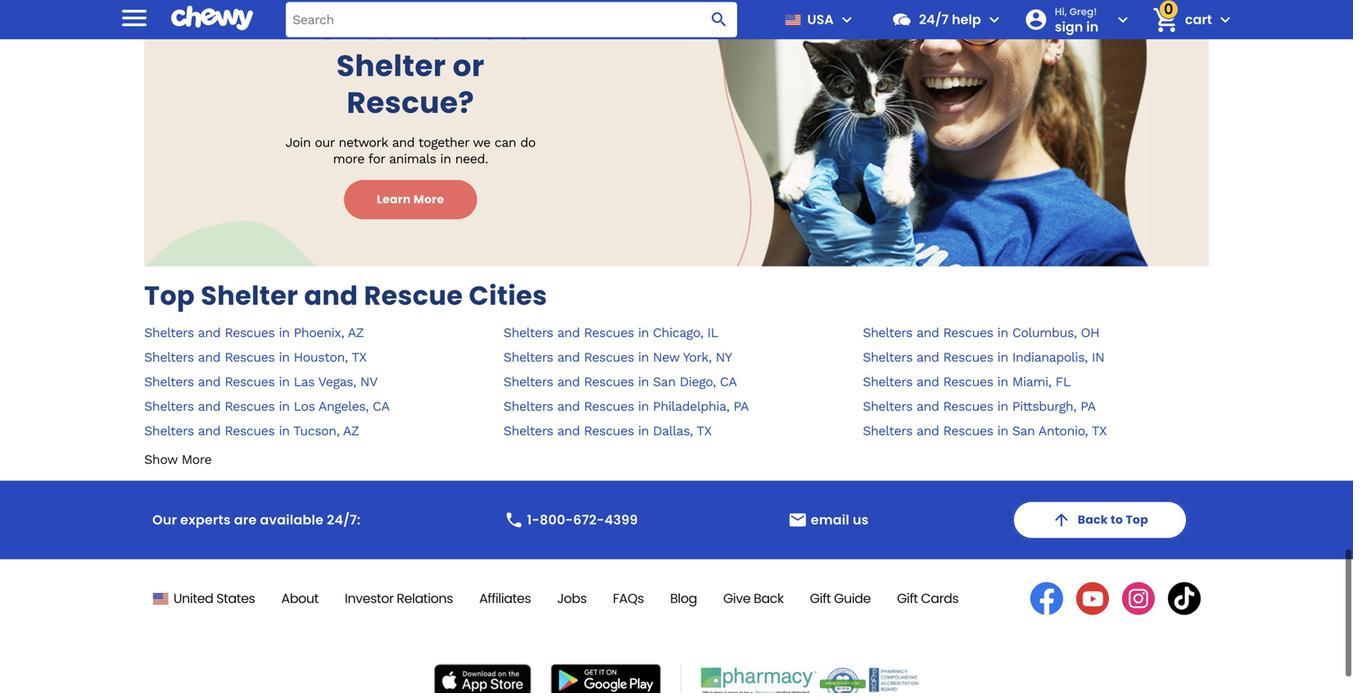 Task type: locate. For each thing, give the bounding box(es) containing it.
about
[[281, 590, 319, 608]]

our
[[315, 135, 335, 150]]

shelters and rescues in phoenix,           az link
[[144, 325, 364, 341]]

0 horizontal spatial tx
[[352, 350, 367, 365]]

rescues for shelters and rescues in miami,           fl
[[943, 374, 994, 390]]

shelters and rescues in dallas,           tx
[[504, 424, 712, 439]]

shelters for shelters and rescues in indianapolis,           in
[[863, 350, 913, 365]]

pa
[[734, 399, 749, 415], [1081, 399, 1096, 415]]

shelters for shelters and rescues in las vegas,           nv
[[144, 374, 194, 390]]

in up shelters and rescues in indianapolis,           in
[[998, 325, 1008, 341]]

join
[[286, 135, 311, 150]]

ca down nv
[[373, 399, 390, 415]]

shelters and rescues in chicago,           il link
[[504, 325, 718, 341]]

1 horizontal spatial pa
[[1081, 399, 1096, 415]]

can
[[495, 135, 516, 150]]

shelters and rescues in los angeles,           ca
[[144, 399, 390, 415]]

rescues down shelters and rescues in pittsburgh,           pa
[[943, 424, 994, 439]]

rescues down shelters and rescues in philadelphia,           pa link
[[584, 424, 634, 439]]

learn more
[[377, 192, 444, 208]]

and up shelters and rescues in houston,           tx link
[[198, 325, 221, 341]]

shelters for shelters and rescues in tucson,           az
[[144, 424, 194, 439]]

0 horizontal spatial san
[[653, 374, 676, 390]]

san for antonio,
[[1013, 424, 1035, 439]]

0 horizontal spatial pa
[[734, 399, 749, 415]]

rescues down the shelters and rescues in new york,           ny "link"
[[584, 374, 634, 390]]

shelters and rescues in tucson,           az link
[[144, 424, 359, 439]]

2 pa from the left
[[1081, 399, 1096, 415]]

in left phoenix,
[[279, 325, 290, 341]]

in left los
[[279, 399, 290, 415]]

chewy support image
[[891, 9, 913, 30]]

a
[[517, 8, 537, 50]]

rescues up shelters and rescues in indianapolis,           in
[[943, 325, 994, 341]]

and up show more
[[198, 424, 221, 439]]

and inside join our network and together we can do more for animals in need.
[[392, 135, 415, 150]]

in left dallas, at the bottom
[[638, 424, 649, 439]]

chewy home image
[[171, 0, 253, 36]]

az right phoenix,
[[348, 325, 364, 341]]

in for shelters and rescues in san diego,           ca
[[638, 374, 649, 390]]

rescue
[[364, 278, 463, 314]]

shelters for shelters and rescues in houston,           tx
[[144, 350, 194, 365]]

1 horizontal spatial more
[[414, 192, 444, 208]]

in for shelters and rescues in phoenix,           az
[[279, 325, 290, 341]]

0 vertical spatial shelter
[[336, 45, 446, 86]]

states
[[216, 590, 255, 608]]

shelters and rescues in philadelphia,           pa
[[504, 399, 749, 415]]

1 vertical spatial more
[[182, 452, 212, 468]]

shelters and rescues in san diego,           ca
[[504, 374, 737, 390]]

0 horizontal spatial gift
[[810, 590, 831, 608]]

rescues up shelters and rescues in tucson,           az
[[225, 399, 275, 415]]

new
[[653, 350, 680, 365]]

more for learn more
[[414, 192, 444, 208]]

shelters
[[144, 325, 194, 341], [504, 325, 553, 341], [863, 325, 913, 341], [144, 350, 194, 365], [504, 350, 553, 365], [863, 350, 913, 365], [144, 374, 194, 390], [504, 374, 553, 390], [863, 374, 913, 390], [144, 399, 194, 415], [504, 399, 553, 415], [863, 399, 913, 415], [144, 424, 194, 439], [504, 424, 553, 439], [863, 424, 913, 439]]

affiliates
[[479, 590, 531, 608]]

az down angeles,
[[343, 424, 359, 439]]

0 horizontal spatial ca
[[373, 399, 390, 415]]

and up shelters and rescues in pittsburgh,           pa
[[917, 374, 939, 390]]

in up shelters and rescues in philadelphia,           pa link
[[638, 374, 649, 390]]

rescues for shelters and rescues in tucson,           az
[[225, 424, 275, 439]]

cards
[[921, 590, 959, 608]]

and
[[392, 135, 415, 150], [304, 278, 358, 314], [198, 325, 221, 341], [557, 325, 580, 341], [917, 325, 939, 341], [198, 350, 221, 365], [557, 350, 580, 365], [917, 350, 939, 365], [198, 374, 221, 390], [557, 374, 580, 390], [917, 374, 939, 390], [198, 399, 221, 415], [557, 399, 580, 415], [917, 399, 939, 415], [198, 424, 221, 439], [557, 424, 580, 439], [917, 424, 939, 439]]

1 horizontal spatial top
[[1126, 512, 1149, 528]]

show more button
[[144, 452, 212, 468]]

and for shelters and rescues in las vegas,           nv
[[198, 374, 221, 390]]

in for shelters and rescues in philadelphia,           pa
[[638, 399, 649, 415]]

rescues for shelters and rescues in new york,           ny
[[584, 350, 634, 365]]

need.
[[455, 151, 488, 167]]

1 vertical spatial top
[[1126, 512, 1149, 528]]

and for shelters and rescues in phoenix,           az
[[198, 325, 221, 341]]

more right the learn
[[414, 192, 444, 208]]

san down new
[[653, 374, 676, 390]]

ca down ny
[[720, 374, 737, 390]]

1 vertical spatial san
[[1013, 424, 1035, 439]]

24/7
[[919, 10, 949, 29]]

email
[[811, 511, 850, 530]]

tucson,
[[293, 424, 340, 439]]

download android app image
[[551, 665, 661, 694]]

1 horizontal spatial back
[[1078, 512, 1108, 528]]

pa right philadelphia,
[[734, 399, 749, 415]]

shelters and rescues in san antonio,           tx link
[[863, 424, 1107, 439]]

in up shelters and rescues in san antonio,           tx link
[[998, 399, 1008, 415]]

rescues up the shelters and rescues in dallas,           tx link
[[584, 399, 634, 415]]

back left to
[[1078, 512, 1108, 528]]

and down shelters and rescues in philadelphia,           pa link
[[557, 424, 580, 439]]

gift for gift guide
[[810, 590, 831, 608]]

columbus,
[[1013, 325, 1077, 341]]

rescues down shelters and rescues in los angeles,           ca on the left of page
[[225, 424, 275, 439]]

in down together
[[440, 151, 451, 167]]

faqs
[[613, 590, 644, 608]]

phoenix,
[[294, 325, 344, 341]]

az for shelters and rescues in tucson,           az
[[343, 424, 359, 439]]

jobs
[[557, 590, 587, 608]]

are you part of a shelter or rescue?
[[284, 8, 537, 123]]

network
[[339, 135, 388, 150]]

1 vertical spatial ca
[[373, 399, 390, 415]]

and up shelters and rescues in dallas,           tx in the bottom of the page
[[557, 399, 580, 415]]

available
[[260, 511, 324, 530]]

shelters for shelters and rescues in new york,           ny
[[504, 350, 553, 365]]

and up shelters and rescues in tucson,           az 'link'
[[198, 399, 221, 415]]

and for shelters and rescues in dallas,           tx
[[557, 424, 580, 439]]

shelters for shelters and rescues in san diego,           ca
[[504, 374, 553, 390]]

and down shelters and rescues in pittsburgh,           pa
[[917, 424, 939, 439]]

rescues down shelters and rescues in miami,           fl link
[[943, 399, 994, 415]]

gift guide link
[[810, 590, 871, 608]]

hi, greg! sign in
[[1055, 5, 1099, 36]]

and up the shelters and rescues in new york,           ny "link"
[[557, 325, 580, 341]]

in down the shelters and rescues in los angeles,           ca link
[[279, 424, 290, 439]]

rescues down shelters and rescues in phoenix,           az link
[[225, 350, 275, 365]]

and for shelters and rescues in philadelphia,           pa
[[557, 399, 580, 415]]

to
[[1111, 512, 1123, 528]]

and up shelters and rescues in miami,           fl in the bottom right of the page
[[917, 350, 939, 365]]

in for shelters and rescues in columbus,           oh
[[998, 325, 1008, 341]]

do
[[520, 135, 536, 150]]

and for shelters and rescues in tucson,           az
[[198, 424, 221, 439]]

in for shelters and rescues in indianapolis,           in
[[998, 350, 1008, 365]]

gift left cards
[[897, 590, 918, 608]]

0 vertical spatial top
[[144, 278, 195, 314]]

in for shelters and rescues in los angeles,           ca
[[279, 399, 290, 415]]

rescues for shelters and rescues in houston,           tx
[[225, 350, 275, 365]]

shelter
[[336, 45, 446, 86], [201, 278, 298, 314]]

tx down philadelphia,
[[697, 424, 712, 439]]

and down the shelters and rescues in new york,           ny "link"
[[557, 374, 580, 390]]

in for shelters and rescues in tucson,           az
[[279, 424, 290, 439]]

show more
[[144, 452, 212, 468]]

rescues up shelters and rescues in pittsburgh,           pa
[[943, 374, 994, 390]]

1 vertical spatial back
[[754, 590, 784, 608]]

and for shelters and rescues in los angeles,           ca
[[198, 399, 221, 415]]

rescues down shelters and rescues in chicago,           il "link"
[[584, 350, 634, 365]]

top shelter and rescue cities
[[144, 278, 547, 314]]

0 vertical spatial san
[[653, 374, 676, 390]]

shelters and rescues in miami,           fl
[[863, 374, 1071, 390]]

0 vertical spatial more
[[414, 192, 444, 208]]

more inside button
[[182, 452, 212, 468]]

tx right antonio,
[[1092, 424, 1107, 439]]

2 gift from the left
[[897, 590, 918, 608]]

ca
[[720, 374, 737, 390], [373, 399, 390, 415]]

1 vertical spatial shelter
[[201, 278, 298, 314]]

and for shelters and rescues in san antonio,           tx
[[917, 424, 939, 439]]

1 pa from the left
[[734, 399, 749, 415]]

tx for shelters and rescues in dallas,           tx
[[697, 424, 712, 439]]

email us link
[[782, 504, 876, 537]]

shelters and rescues in new york,           ny
[[504, 350, 732, 365]]

more right show
[[182, 452, 212, 468]]

shelter left "or"
[[336, 45, 446, 86]]

2 horizontal spatial tx
[[1092, 424, 1107, 439]]

0 vertical spatial ca
[[720, 374, 737, 390]]

rescues up shelters and rescues in houston,           tx
[[225, 325, 275, 341]]

account menu image
[[1113, 10, 1133, 29]]

0 vertical spatial az
[[348, 325, 364, 341]]

rescue?
[[347, 82, 474, 123]]

in for shelters and rescues in pittsburgh,           pa
[[998, 399, 1008, 415]]

investor
[[345, 590, 394, 608]]

back
[[1078, 512, 1108, 528], [754, 590, 784, 608]]

pa up antonio,
[[1081, 399, 1096, 415]]

in up shelters and rescues in las vegas,           nv link
[[279, 350, 290, 365]]

0 vertical spatial back
[[1078, 512, 1108, 528]]

rescues for shelters and rescues in las vegas,           nv
[[225, 374, 275, 390]]

1 gift from the left
[[810, 590, 831, 608]]

and up animals
[[392, 135, 415, 150]]

compounding pharmacy approved image
[[869, 669, 919, 694]]

sign
[[1055, 17, 1083, 36]]

in left miami,
[[998, 374, 1008, 390]]

rescues for shelters and rescues in dallas,           tx
[[584, 424, 634, 439]]

1 horizontal spatial san
[[1013, 424, 1035, 439]]

and for shelters and rescues in columbus,           oh
[[917, 325, 939, 341]]

tx up nv
[[352, 350, 367, 365]]

philadelphia,
[[653, 399, 730, 415]]

1 vertical spatial az
[[343, 424, 359, 439]]

in
[[440, 151, 451, 167], [279, 325, 290, 341], [638, 325, 649, 341], [998, 325, 1008, 341], [279, 350, 290, 365], [638, 350, 649, 365], [998, 350, 1008, 365], [279, 374, 290, 390], [638, 374, 649, 390], [998, 374, 1008, 390], [279, 399, 290, 415], [638, 399, 649, 415], [998, 399, 1008, 415], [279, 424, 290, 439], [638, 424, 649, 439], [998, 424, 1008, 439]]

1 horizontal spatial tx
[[697, 424, 712, 439]]

in for shelters and rescues in miami,           fl
[[998, 374, 1008, 390]]

and down shelters and rescues in chicago,           il
[[557, 350, 580, 365]]

rescues up shelters and rescues in miami,           fl in the bottom right of the page
[[943, 350, 994, 365]]

our experts are available 24/7:
[[152, 511, 361, 530]]

top inside button
[[1126, 512, 1149, 528]]

you
[[344, 8, 403, 50]]

tx for shelters and rescues in houston,           tx
[[352, 350, 367, 365]]

or
[[453, 45, 485, 86]]

in down shelters and rescues in pittsburgh,           pa
[[998, 424, 1008, 439]]

help
[[952, 10, 981, 29]]

in for shelters and rescues in chicago,           il
[[638, 325, 649, 341]]

1-800-672-4399 link
[[498, 504, 645, 537]]

top
[[144, 278, 195, 314], [1126, 512, 1149, 528]]

1 horizontal spatial shelter
[[336, 45, 446, 86]]

in left las
[[279, 374, 290, 390]]

shelters and rescues in philadelphia,           pa link
[[504, 399, 749, 415]]

usa
[[808, 10, 834, 29]]

submit search image
[[709, 10, 729, 29]]

in down shelters and rescues in san diego,           ca
[[638, 399, 649, 415]]

and down shelters and rescues in miami,           fl in the bottom right of the page
[[917, 399, 939, 415]]

0 horizontal spatial more
[[182, 452, 212, 468]]

rescues up the shelters and rescues in new york,           ny "link"
[[584, 325, 634, 341]]

shelters for shelters and rescues in columbus,           oh
[[863, 325, 913, 341]]

rescues down shelters and rescues in houston,           tx
[[225, 374, 275, 390]]

in left new
[[638, 350, 649, 365]]

in left "chicago,"
[[638, 325, 649, 341]]

gift left guide
[[810, 590, 831, 608]]

az for shelters and rescues in phoenix,           az
[[348, 325, 364, 341]]

1 horizontal spatial gift
[[897, 590, 918, 608]]

back right give in the right of the page
[[754, 590, 784, 608]]

and for shelters and rescues in san diego,           ca
[[557, 374, 580, 390]]

1 horizontal spatial ca
[[720, 374, 737, 390]]

las
[[294, 374, 315, 390]]

part
[[410, 8, 474, 50]]

shelter up shelters and rescues in phoenix,           az link
[[201, 278, 298, 314]]

and for shelters and rescues in indianapolis,           in
[[917, 350, 939, 365]]

san down "pittsburgh,"
[[1013, 424, 1035, 439]]

legitscript approved image
[[820, 669, 866, 694]]

and for shelters and rescues in new york,           ny
[[557, 350, 580, 365]]

in down shelters and rescues in columbus,           oh link
[[998, 350, 1008, 365]]

and down shelters and rescues in houston,           tx
[[198, 374, 221, 390]]

tx
[[352, 350, 367, 365], [697, 424, 712, 439], [1092, 424, 1107, 439]]

and up shelters and rescues in indianapolis,           in
[[917, 325, 939, 341]]

and down shelters and rescues in phoenix,           az link
[[198, 350, 221, 365]]

pa for shelters and rescues in philadelphia,           pa
[[734, 399, 749, 415]]



Task type: describe. For each thing, give the bounding box(es) containing it.
in for shelters and rescues in dallas,           tx
[[638, 424, 649, 439]]

instagram image
[[1122, 583, 1155, 616]]

shelters and rescues in new york,           ny link
[[504, 350, 732, 365]]

cities
[[469, 278, 547, 314]]

shelter inside are you part of a shelter or rescue?
[[336, 45, 446, 86]]

gift guide
[[810, 590, 871, 608]]

and for shelters and rescues in chicago,           il
[[557, 325, 580, 341]]

and up phoenix,
[[304, 278, 358, 314]]

in for shelters and rescues in las vegas,           nv
[[279, 374, 290, 390]]

back inside back to top button
[[1078, 512, 1108, 528]]

rescues for shelters and rescues in philadelphia,           pa
[[584, 399, 634, 415]]

nv
[[360, 374, 378, 390]]

rescues for shelters and rescues in columbus,           oh
[[943, 325, 994, 341]]

more for show more
[[182, 452, 212, 468]]

us
[[853, 511, 869, 530]]

ny
[[716, 350, 732, 365]]

shelters for shelters and rescues in chicago,           il
[[504, 325, 553, 341]]

united
[[173, 590, 213, 608]]

shelters and rescues in los angeles,           ca link
[[144, 399, 390, 415]]

0 horizontal spatial back
[[754, 590, 784, 608]]

hi,
[[1055, 5, 1067, 18]]

learn
[[377, 192, 411, 208]]

jobs link
[[557, 590, 587, 608]]

in for shelters and rescues in houston,           tx
[[279, 350, 290, 365]]

shelters and rescues in pittsburgh,           pa
[[863, 399, 1096, 415]]

oh
[[1081, 325, 1100, 341]]

go to achc pharmacy accreditation image
[[701, 669, 817, 694]]

800-
[[540, 511, 573, 530]]

shelters for shelters and rescues in dallas,           tx
[[504, 424, 553, 439]]

for
[[368, 151, 385, 167]]

cart menu image
[[1216, 10, 1236, 29]]

rescues for shelters and rescues in san antonio,           tx
[[943, 424, 994, 439]]

dallas,
[[653, 424, 693, 439]]

antonio,
[[1039, 424, 1088, 439]]

faqs link
[[613, 590, 644, 608]]

in
[[1092, 350, 1105, 365]]

Product search field
[[286, 2, 737, 37]]

menu image
[[118, 1, 151, 34]]

more
[[333, 151, 365, 167]]

animals
[[389, 151, 436, 167]]

and for shelters and rescues in houston,           tx
[[198, 350, 221, 365]]

pa for shelters and rescues in pittsburgh,           pa
[[1081, 399, 1096, 415]]

facebook image
[[1031, 583, 1063, 616]]

shelters and rescues in san antonio,           tx
[[863, 424, 1107, 439]]

shelters and rescues in columbus,           oh link
[[863, 325, 1100, 341]]

houston,
[[294, 350, 348, 365]]

shelters and rescues in houston,           tx link
[[144, 350, 367, 365]]

shelters for shelters and rescues in philadelphia,           pa
[[504, 399, 553, 415]]

of
[[480, 8, 511, 50]]

give
[[723, 590, 751, 608]]

investor relations link
[[345, 590, 453, 608]]

learn more link
[[344, 180, 477, 220]]

cart
[[1185, 10, 1213, 29]]

give back link
[[723, 590, 784, 608]]

shelters and rescues in columbus,           oh
[[863, 325, 1100, 341]]

shelters and rescues in las vegas,           nv
[[144, 374, 378, 390]]

shelters and rescues in phoenix,           az
[[144, 325, 364, 341]]

rescues for shelters and rescues in indianapolis,           in
[[943, 350, 994, 365]]

email us
[[811, 511, 869, 530]]

back to top button
[[1013, 501, 1188, 540]]

blog
[[670, 590, 697, 608]]

download ios app image
[[434, 665, 531, 694]]

shelters and rescues in indianapolis,           in link
[[863, 350, 1105, 365]]

shelters for shelters and rescues in los angeles,           ca
[[144, 399, 194, 415]]

relations
[[397, 590, 453, 608]]

0 horizontal spatial shelter
[[201, 278, 298, 314]]

rescues for shelters and rescues in chicago,           il
[[584, 325, 634, 341]]

in for shelters and rescues in new york,           ny
[[638, 350, 649, 365]]

rescues for shelters and rescues in san diego,           ca
[[584, 374, 634, 390]]

shelters and rescues in chicago,           il
[[504, 325, 718, 341]]

indianapolis,
[[1013, 350, 1088, 365]]

shelters for shelters and rescues in san antonio,           tx
[[863, 424, 913, 439]]

menu image
[[837, 10, 857, 29]]

our
[[152, 511, 177, 530]]

san for diego,
[[653, 374, 676, 390]]

Search text field
[[286, 2, 737, 37]]

affiliates link
[[479, 590, 531, 608]]

diego,
[[680, 374, 716, 390]]

youtube image
[[1077, 583, 1109, 616]]

24/7 help link
[[885, 0, 981, 39]]

and for shelters and rescues in miami,           fl
[[917, 374, 939, 390]]

il
[[707, 325, 718, 341]]

4399
[[605, 511, 638, 530]]

blog link
[[670, 590, 697, 608]]

0 horizontal spatial top
[[144, 278, 195, 314]]

shelters and rescues in las vegas,           nv link
[[144, 374, 378, 390]]

gift cards link
[[897, 590, 959, 608]]

items image
[[1151, 5, 1180, 34]]

shelters and rescues in tucson,           az
[[144, 424, 359, 439]]

in for shelters and rescues in san antonio,           tx
[[998, 424, 1008, 439]]

help menu image
[[985, 10, 1004, 29]]

rescues for shelters and rescues in phoenix,           az
[[225, 325, 275, 341]]

vegas,
[[318, 374, 356, 390]]

shelters for shelters and rescues in pittsburgh,           pa
[[863, 399, 913, 415]]

tiktok image
[[1168, 583, 1201, 616]]

in inside join our network and together we can do more for animals in need.
[[440, 151, 451, 167]]

gift for gift cards
[[897, 590, 918, 608]]

24/7:
[[327, 511, 361, 530]]

672-
[[573, 511, 605, 530]]

are
[[234, 511, 257, 530]]

gift cards
[[897, 590, 959, 608]]

investor relations
[[345, 590, 453, 608]]

chicago,
[[653, 325, 703, 341]]

pittsburgh,
[[1013, 399, 1077, 415]]

shelters and rescues in houston,           tx
[[144, 350, 367, 365]]

rescues for shelters and rescues in pittsburgh,           pa
[[943, 399, 994, 415]]

we
[[473, 135, 491, 150]]

1-
[[527, 511, 540, 530]]

ca for shelters and rescues in san diego,           ca
[[720, 374, 737, 390]]

los
[[294, 399, 315, 415]]

and for shelters and rescues in pittsburgh,           pa
[[917, 399, 939, 415]]

shelters and rescues in miami,           fl link
[[863, 374, 1071, 390]]

24/7 help
[[919, 10, 981, 29]]

about link
[[281, 590, 319, 608]]

shelters for shelters and rescues in phoenix,           az
[[144, 325, 194, 341]]

shelters and rescues in dallas,           tx link
[[504, 424, 712, 439]]

1-800-672-4399
[[527, 511, 638, 530]]

in
[[1087, 17, 1099, 36]]

shelters and rescues in pittsburgh,           pa link
[[863, 399, 1096, 415]]

rescues for shelters and rescues in los angeles,           ca
[[225, 399, 275, 415]]

ca for shelters and rescues in los angeles,           ca
[[373, 399, 390, 415]]

back to top
[[1078, 512, 1149, 528]]

shelters and rescues in san diego,           ca link
[[504, 374, 737, 390]]

cart link
[[1146, 0, 1213, 39]]

shelters for shelters and rescues in miami,           fl
[[863, 374, 913, 390]]

fl
[[1056, 374, 1071, 390]]



Task type: vqa. For each thing, say whether or not it's contained in the screenshot.
bottom the Sign In
no



